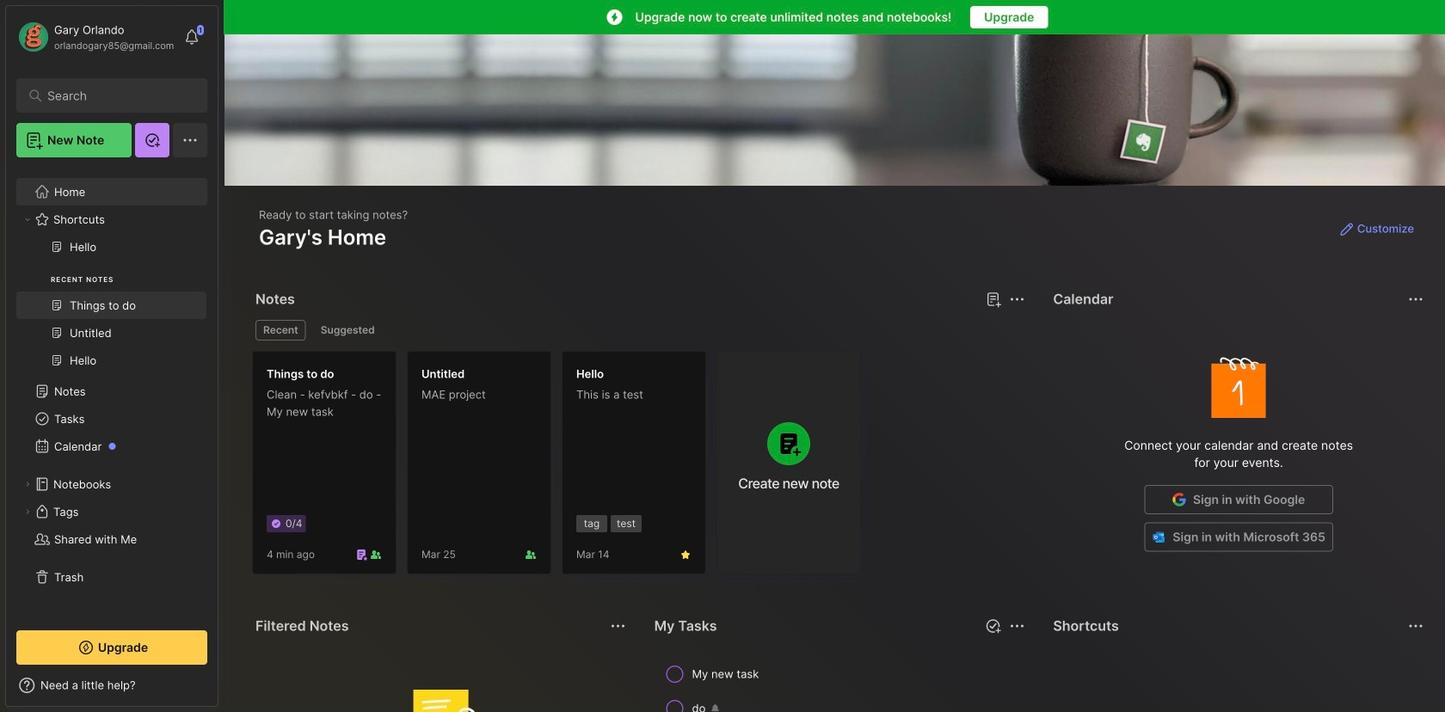 Task type: vqa. For each thing, say whether or not it's contained in the screenshot.
Expand Notebooks Icon
yes



Task type: locate. For each thing, give the bounding box(es) containing it.
row group
[[252, 351, 872, 585], [651, 657, 1030, 713]]

tree
[[6, 168, 218, 615]]

main element
[[0, 0, 224, 713]]

0 vertical spatial row group
[[252, 351, 872, 585]]

More actions field
[[1005, 287, 1030, 312], [1404, 287, 1429, 312], [606, 614, 631, 639], [1404, 614, 1429, 639]]

more actions image
[[1007, 289, 1028, 310], [1406, 289, 1427, 310], [1406, 616, 1427, 637]]

tab list
[[256, 320, 1023, 341]]

group inside main element
[[16, 233, 207, 385]]

1 horizontal spatial tab
[[313, 320, 383, 341]]

none search field inside main element
[[47, 85, 185, 106]]

tree inside main element
[[6, 168, 218, 615]]

expand notebooks image
[[22, 479, 33, 490]]

Account field
[[16, 20, 174, 54]]

2 tab from the left
[[313, 320, 383, 341]]

group
[[16, 233, 207, 385]]

None search field
[[47, 85, 185, 106]]

more actions image
[[608, 616, 629, 637]]

new task image
[[985, 618, 1002, 635]]

0 horizontal spatial tab
[[256, 320, 306, 341]]

WHAT'S NEW field
[[6, 672, 218, 700]]

tab
[[256, 320, 306, 341], [313, 320, 383, 341]]



Task type: describe. For each thing, give the bounding box(es) containing it.
Search text field
[[47, 88, 185, 104]]

expand tags image
[[22, 507, 33, 517]]

grid grid
[[1050, 647, 1429, 713]]

click to collapse image
[[217, 681, 230, 701]]

1 vertical spatial row group
[[651, 657, 1030, 713]]

1 tab from the left
[[256, 320, 306, 341]]



